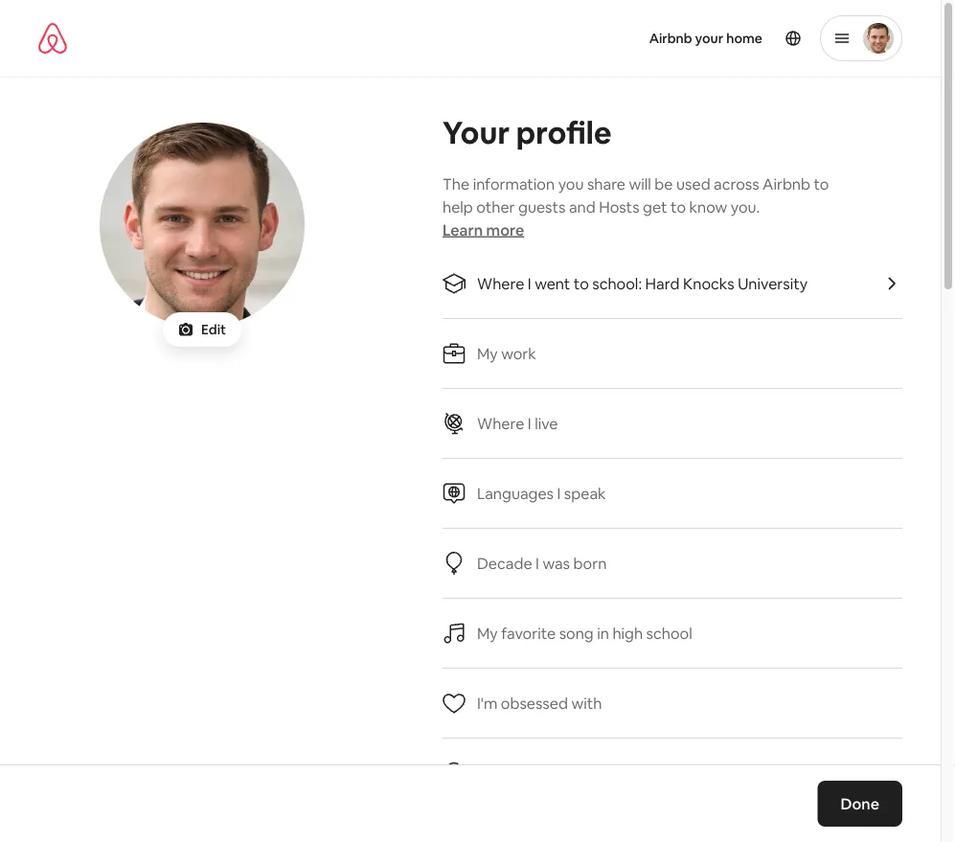 Task type: vqa. For each thing, say whether or not it's contained in the screenshot.
host
no



Task type: locate. For each thing, give the bounding box(es) containing it.
languages
[[477, 484, 554, 503]]

my left fun
[[477, 764, 498, 783]]

2 vertical spatial my
[[477, 764, 498, 783]]

home
[[727, 30, 763, 47]]

my favorite song in high school button
[[443, 599, 903, 669]]

where inside button
[[477, 274, 525, 293]]

my left favorite
[[477, 624, 498, 643]]

1 horizontal spatial airbnb
[[763, 174, 811, 194]]

2 vertical spatial to
[[574, 274, 589, 293]]

profile
[[517, 112, 612, 152]]

be
[[655, 174, 674, 194]]

0 horizontal spatial to
[[574, 274, 589, 293]]

where
[[477, 274, 525, 293], [477, 414, 525, 433]]

my left 'work'
[[477, 344, 498, 363]]

airbnb
[[650, 30, 693, 47], [763, 174, 811, 194]]

3 my from the top
[[477, 764, 498, 783]]

2 where from the top
[[477, 414, 525, 433]]

i left 'went'
[[528, 274, 532, 293]]

airbnb inside the information you share will be used across airbnb to help other guests and hosts get to know you. learn more
[[763, 174, 811, 194]]

0 vertical spatial where
[[477, 274, 525, 293]]

you
[[559, 174, 584, 194]]

to
[[814, 174, 830, 194], [671, 197, 686, 217], [574, 274, 589, 293]]

across
[[714, 174, 760, 194]]

i left live on the right of the page
[[528, 414, 532, 433]]

0 vertical spatial airbnb
[[650, 30, 693, 47]]

airbnb right across
[[763, 174, 811, 194]]

to right across
[[814, 174, 830, 194]]

where inside button
[[477, 414, 525, 433]]

1 where from the top
[[477, 274, 525, 293]]

airbnb your home
[[650, 30, 763, 47]]

airbnb left your
[[650, 30, 693, 47]]

0 vertical spatial my
[[477, 344, 498, 363]]

my for my favorite song in high school
[[477, 624, 498, 643]]

your
[[443, 112, 510, 152]]

1 vertical spatial airbnb
[[763, 174, 811, 194]]

fact
[[528, 764, 557, 783]]

my work button
[[443, 319, 903, 389]]

0 horizontal spatial airbnb
[[650, 30, 693, 47]]

with
[[572, 694, 602, 713]]

the
[[443, 174, 470, 194]]

i for live
[[528, 414, 532, 433]]

where i went to school: hard knocks university button
[[443, 249, 903, 319]]

song
[[560, 624, 594, 643]]

i
[[528, 274, 532, 293], [528, 414, 532, 433], [558, 484, 561, 503], [536, 554, 540, 573]]

you.
[[731, 197, 760, 217]]

my for my work
[[477, 344, 498, 363]]

i inside button
[[528, 274, 532, 293]]

i left speak
[[558, 484, 561, 503]]

2 horizontal spatial to
[[814, 174, 830, 194]]

where i live
[[477, 414, 558, 433]]

1 my from the top
[[477, 344, 498, 363]]

done button
[[818, 781, 903, 827]]

fun
[[502, 764, 525, 783]]

airbnb inside profile element
[[650, 30, 693, 47]]

used
[[677, 174, 711, 194]]

my inside "button"
[[477, 764, 498, 783]]

obsessed
[[501, 694, 568, 713]]

i left the was at the bottom of page
[[536, 554, 540, 573]]

my for my fun fact
[[477, 764, 498, 783]]

i for speak
[[558, 484, 561, 503]]

edit
[[201, 321, 226, 338]]

2 my from the top
[[477, 624, 498, 643]]

was
[[543, 554, 570, 573]]

i inside button
[[536, 554, 540, 573]]

and
[[569, 197, 596, 217]]

where left 'went'
[[477, 274, 525, 293]]

knocks
[[683, 274, 735, 293]]

1 horizontal spatial to
[[671, 197, 686, 217]]

get
[[643, 197, 668, 217]]

other
[[477, 197, 515, 217]]

1 vertical spatial where
[[477, 414, 525, 433]]

my fun fact
[[477, 764, 557, 783]]

1 vertical spatial to
[[671, 197, 686, 217]]

where left live on the right of the page
[[477, 414, 525, 433]]

decade
[[477, 554, 533, 573]]

where i live button
[[443, 389, 903, 459]]

high
[[613, 624, 643, 643]]

languages i speak
[[477, 484, 606, 503]]

1 vertical spatial my
[[477, 624, 498, 643]]

hard
[[646, 274, 680, 293]]

i'm
[[477, 694, 498, 713]]

to right get
[[671, 197, 686, 217]]

edit button
[[163, 313, 242, 347]]

my
[[477, 344, 498, 363], [477, 624, 498, 643], [477, 764, 498, 783]]

done
[[841, 794, 880, 814]]

in
[[598, 624, 610, 643]]

to right 'went'
[[574, 274, 589, 293]]

school:
[[593, 274, 642, 293]]



Task type: describe. For each thing, give the bounding box(es) containing it.
favorite
[[502, 624, 556, 643]]

0 vertical spatial to
[[814, 174, 830, 194]]

where for where i went to school: hard knocks university
[[477, 274, 525, 293]]

languages i speak button
[[443, 459, 903, 529]]

to inside button
[[574, 274, 589, 293]]

learn more link
[[443, 220, 525, 240]]

decade i was born
[[477, 554, 607, 573]]

where i went to school: hard knocks university
[[477, 274, 808, 293]]

i'm obsessed with button
[[443, 669, 903, 739]]

know
[[690, 197, 728, 217]]

information
[[473, 174, 555, 194]]

school
[[647, 624, 693, 643]]

speak
[[565, 484, 606, 503]]

where for where i live
[[477, 414, 525, 433]]

learn more
[[443, 220, 525, 240]]

share
[[588, 174, 626, 194]]

born
[[574, 554, 607, 573]]

profile element
[[494, 0, 903, 77]]

hosts
[[599, 197, 640, 217]]

help
[[443, 197, 473, 217]]

airbnb your home link
[[638, 18, 775, 58]]

i for was
[[536, 554, 540, 573]]

decade i was born button
[[443, 529, 903, 599]]

went
[[535, 274, 571, 293]]

will
[[629, 174, 652, 194]]

guests
[[519, 197, 566, 217]]

my favorite song in high school
[[477, 624, 693, 643]]

i for went
[[528, 274, 532, 293]]

my work
[[477, 344, 537, 363]]

work
[[502, 344, 537, 363]]

your
[[696, 30, 724, 47]]

i'm obsessed with
[[477, 694, 602, 713]]

university
[[738, 274, 808, 293]]

the information you share will be used across airbnb to help other guests and hosts get to know you. learn more
[[443, 174, 830, 240]]

your profile
[[443, 112, 612, 152]]

my fun fact button
[[443, 739, 903, 809]]

live
[[535, 414, 558, 433]]



